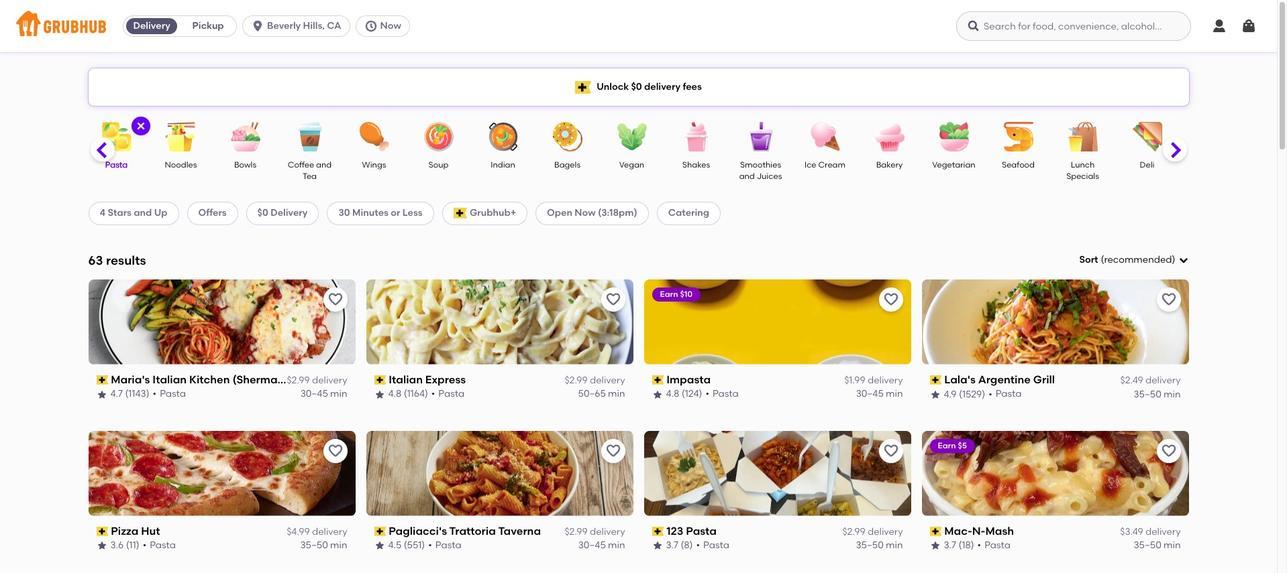 Task type: locate. For each thing, give the bounding box(es) containing it.
35–50
[[1134, 389, 1161, 400], [300, 540, 328, 552], [856, 540, 884, 552], [1134, 540, 1161, 552]]

pasta down "express"
[[438, 389, 465, 400]]

noodles image
[[157, 122, 204, 152]]

4.8 left '(124)'
[[666, 389, 679, 400]]

bagels image
[[544, 122, 591, 152]]

1 4.8 from the left
[[388, 389, 402, 400]]

subscription pass image left maria's
[[96, 376, 108, 385]]

save this restaurant image
[[327, 292, 343, 308], [605, 292, 621, 308], [1161, 292, 1177, 308], [883, 443, 899, 459]]

star icon image left 3.7 (18)
[[930, 541, 941, 552]]

2 italian from the left
[[389, 374, 423, 386]]

• for pagliacci's trattoria taverna
[[428, 540, 432, 552]]

pasta for mac-n-mash
[[985, 540, 1011, 552]]

• pasta down 123 pasta
[[696, 540, 729, 552]]

pagliacci's trattoria taverna logo image
[[366, 431, 633, 517]]

$2.99 delivery for 123 pasta
[[842, 527, 903, 538]]

3.7 left (18)
[[944, 540, 956, 552]]

star icon image for pagliacci's trattoria taverna
[[374, 541, 385, 552]]

pasta down hut
[[150, 540, 176, 552]]

1 horizontal spatial subscription pass image
[[652, 376, 664, 385]]

pasta image
[[93, 122, 140, 152]]

0 horizontal spatial 30–45 min
[[300, 389, 347, 400]]

star icon image left the 4.7
[[96, 390, 107, 400]]

$2.49 delivery
[[1120, 375, 1181, 387]]

delivery
[[133, 20, 170, 32], [271, 208, 308, 219]]

save this restaurant button for lala's argentine grill
[[1157, 288, 1181, 312]]

tea
[[303, 172, 317, 181]]

italian express
[[389, 374, 466, 386]]

$3.49
[[1120, 527, 1143, 538]]

grubhub plus flag logo image left unlock
[[575, 81, 591, 94]]

• right (18)
[[978, 540, 981, 552]]

0 horizontal spatial subscription pass image
[[374, 527, 386, 537]]

express
[[425, 374, 466, 386]]

$2.99 delivery for maria's italian kitchen (sherman oaks)
[[287, 375, 347, 387]]

save this restaurant image
[[883, 292, 899, 308], [327, 443, 343, 459], [605, 443, 621, 459], [1161, 443, 1177, 459]]

smoothies and juices
[[739, 160, 782, 181]]

• right (551)
[[428, 540, 432, 552]]

sort ( recommended )
[[1079, 254, 1175, 266]]

pasta for italian express
[[438, 389, 465, 400]]

0 vertical spatial delivery
[[133, 20, 170, 32]]

• pasta for impasta
[[706, 389, 739, 400]]

svg image inside beverly hills, ca button
[[251, 19, 264, 33]]

bowls image
[[222, 122, 269, 152]]

1 horizontal spatial and
[[316, 160, 332, 170]]

soup image
[[415, 122, 462, 152]]

min for mac-n-mash
[[1164, 540, 1181, 552]]

4.7
[[110, 389, 123, 400]]

• right '(8)'
[[696, 540, 700, 552]]

specials
[[1066, 172, 1099, 181]]

1 horizontal spatial earn
[[938, 441, 956, 451]]

3.7
[[666, 540, 679, 552], [944, 540, 956, 552]]

and left up
[[134, 208, 152, 219]]

grill
[[1033, 374, 1055, 386]]

• pasta down "express"
[[431, 389, 465, 400]]

offers
[[198, 208, 227, 219]]

0 vertical spatial now
[[380, 20, 401, 32]]

delivery for pagliacci's trattoria taverna
[[590, 527, 625, 538]]

None field
[[1079, 254, 1189, 267]]

subscription pass image left pizza
[[96, 527, 108, 537]]

30–45 for maria's italian kitchen (sherman oaks)
[[300, 389, 328, 400]]

• down "lala's argentine grill"
[[989, 389, 992, 400]]

0 vertical spatial earn
[[660, 290, 678, 299]]

italian
[[153, 374, 187, 386], [389, 374, 423, 386]]

pasta down mash
[[985, 540, 1011, 552]]

shakes image
[[673, 122, 720, 152]]

35–50 min for lala's argentine grill
[[1134, 389, 1181, 400]]

35–50 min for 123 pasta
[[856, 540, 903, 552]]

1 horizontal spatial 4.8
[[666, 389, 679, 400]]

min for pizza hut
[[330, 540, 347, 552]]

30–45
[[300, 389, 328, 400], [856, 389, 884, 400], [578, 540, 606, 552]]

star icon image left 3.6
[[96, 541, 107, 552]]

open now (3:18pm)
[[547, 208, 637, 219]]

subscription pass image left pagliacci's
[[374, 527, 386, 537]]

• right (1143)
[[153, 389, 156, 400]]

$4.99
[[287, 527, 310, 538]]

35–50 min for mac-n-mash
[[1134, 540, 1181, 552]]

2 3.7 from the left
[[944, 540, 956, 552]]

earn $10
[[660, 290, 693, 299]]

mac-n-mash
[[944, 525, 1014, 538]]

4.8 left (1164)
[[388, 389, 402, 400]]

svg image
[[1211, 18, 1227, 34], [1241, 18, 1257, 34], [251, 19, 264, 33], [364, 19, 377, 33], [967, 19, 980, 33], [135, 121, 146, 132]]

• pasta down pagliacci's trattoria taverna
[[428, 540, 461, 552]]

pasta up '(8)'
[[686, 525, 717, 538]]

grubhub plus flag logo image for unlock $0 delivery fees
[[575, 81, 591, 94]]

delivery for mac-n-mash
[[1146, 527, 1181, 538]]

coffee and tea image
[[286, 122, 333, 152]]

subscription pass image for italian express
[[374, 376, 386, 385]]

4.7 (1143)
[[110, 389, 149, 400]]

1 3.7 from the left
[[666, 540, 679, 552]]

subscription pass image for mac-n-mash
[[930, 527, 942, 537]]

$0 right unlock
[[631, 81, 642, 93]]

earn
[[660, 290, 678, 299], [938, 441, 956, 451]]

0 horizontal spatial $0
[[257, 208, 268, 219]]

subscription pass image left 123
[[652, 527, 664, 537]]

up
[[154, 208, 167, 219]]

star icon image left 4.5
[[374, 541, 385, 552]]

• pasta down hut
[[143, 540, 176, 552]]

delivery left pickup
[[133, 20, 170, 32]]

0 horizontal spatial earn
[[660, 290, 678, 299]]

earn left $10
[[660, 290, 678, 299]]

• right '(124)'
[[706, 389, 709, 400]]

star icon image left 4.8 (1164)
[[374, 390, 385, 400]]

save this restaurant button for pizza hut
[[323, 439, 347, 464]]

•
[[153, 389, 156, 400], [431, 389, 435, 400], [706, 389, 709, 400], [989, 389, 992, 400], [143, 540, 146, 552], [428, 540, 432, 552], [696, 540, 700, 552], [978, 540, 981, 552]]

subscription pass image left the "mac-"
[[930, 527, 942, 537]]

1 horizontal spatial 3.7
[[944, 540, 956, 552]]

grubhub plus flag logo image
[[575, 81, 591, 94], [453, 208, 467, 219]]

star icon image for mac-n-mash
[[930, 541, 941, 552]]

2 4.8 from the left
[[666, 389, 679, 400]]

• for mac-n-mash
[[978, 540, 981, 552]]

$2.99 for pagliacci's trattoria taverna
[[565, 527, 588, 538]]

1 vertical spatial delivery
[[271, 208, 308, 219]]

• pasta for 123 pasta
[[696, 540, 729, 552]]

4.5 (551)
[[388, 540, 425, 552]]

min for 123 pasta
[[886, 540, 903, 552]]

deli image
[[1124, 122, 1171, 152]]

pasta down pagliacci's trattoria taverna
[[435, 540, 461, 552]]

stars
[[108, 208, 131, 219]]

• pasta for maria's italian kitchen (sherman oaks)
[[153, 389, 186, 400]]

sort
[[1079, 254, 1098, 266]]

star icon image left 3.7 (8) on the bottom of the page
[[652, 541, 663, 552]]

and inside coffee and tea
[[316, 160, 332, 170]]

seafood image
[[995, 122, 1042, 152]]

and up "tea" in the top of the page
[[316, 160, 332, 170]]

bagels
[[554, 160, 581, 170]]

1 vertical spatial earn
[[938, 441, 956, 451]]

1 vertical spatial $0
[[257, 208, 268, 219]]

min for italian express
[[608, 389, 625, 400]]

delivery button
[[124, 15, 180, 37]]

delivery down "tea" in the top of the page
[[271, 208, 308, 219]]

35–50 min
[[1134, 389, 1181, 400], [300, 540, 347, 552], [856, 540, 903, 552], [1134, 540, 1181, 552]]

• pasta down mash
[[978, 540, 1011, 552]]

• right (11)
[[143, 540, 146, 552]]

50–65
[[578, 389, 606, 400]]

(8)
[[681, 540, 693, 552]]

• pasta down 'argentine'
[[989, 389, 1022, 400]]

1 horizontal spatial $0
[[631, 81, 642, 93]]

1 horizontal spatial 30–45 min
[[578, 540, 625, 552]]

wings
[[362, 160, 386, 170]]

1 vertical spatial subscription pass image
[[374, 527, 386, 537]]

0 horizontal spatial 30–45
[[300, 389, 328, 400]]

0 horizontal spatial 4.8
[[388, 389, 402, 400]]

63 results
[[88, 253, 146, 268]]

smoothies
[[740, 160, 781, 170]]

2 horizontal spatial and
[[739, 172, 755, 181]]

pasta down 'argentine'
[[996, 389, 1022, 400]]

• pasta for mac-n-mash
[[978, 540, 1011, 552]]

• down italian express
[[431, 389, 435, 400]]

123 pasta logo image
[[644, 431, 911, 517]]

grubhub plus flag logo image left grubhub+
[[453, 208, 467, 219]]

$0 delivery
[[257, 208, 308, 219]]

Search for food, convenience, alcohol... search field
[[956, 11, 1191, 41]]

2 horizontal spatial 30–45
[[856, 389, 884, 400]]

subscription pass image for 123 pasta
[[652, 527, 664, 537]]

delivery for italian express
[[590, 375, 625, 387]]

4.8 (124)
[[666, 389, 702, 400]]

1 horizontal spatial 30–45
[[578, 540, 606, 552]]

$0
[[631, 81, 642, 93], [257, 208, 268, 219]]

0 horizontal spatial delivery
[[133, 20, 170, 32]]

subscription pass image for maria's italian kitchen (sherman oaks)
[[96, 376, 108, 385]]

maria's italian kitchen (sherman oaks) logo image
[[88, 280, 355, 365]]

30–45 min
[[300, 389, 347, 400], [856, 389, 903, 400], [578, 540, 625, 552]]

svg image
[[1178, 255, 1189, 266]]

1 vertical spatial grubhub plus flag logo image
[[453, 208, 467, 219]]

1 horizontal spatial now
[[575, 208, 596, 219]]

now right open
[[575, 208, 596, 219]]

pasta for lala's argentine grill
[[996, 389, 1022, 400]]

now
[[380, 20, 401, 32], [575, 208, 596, 219]]

1 vertical spatial now
[[575, 208, 596, 219]]

subscription pass image left impasta
[[652, 376, 664, 385]]

save this restaurant button for 123 pasta
[[879, 439, 903, 464]]

earn $5
[[938, 441, 967, 451]]

50–65 min
[[578, 389, 625, 400]]

0 horizontal spatial and
[[134, 208, 152, 219]]

$2.99 for 123 pasta
[[842, 527, 865, 538]]

subscription pass image left italian express
[[374, 376, 386, 385]]

0 horizontal spatial grubhub plus flag logo image
[[453, 208, 467, 219]]

• for italian express
[[431, 389, 435, 400]]

and down smoothies
[[739, 172, 755, 181]]

pasta down 123 pasta
[[703, 540, 729, 552]]

maria's italian kitchen (sherman oaks)
[[111, 374, 318, 386]]

subscription pass image
[[96, 376, 108, 385], [374, 376, 386, 385], [930, 376, 942, 385], [96, 527, 108, 537], [652, 527, 664, 537], [930, 527, 942, 537]]

• pasta right '(124)'
[[706, 389, 739, 400]]

pickup button
[[180, 15, 236, 37]]

1 horizontal spatial italian
[[389, 374, 423, 386]]

0 vertical spatial and
[[316, 160, 332, 170]]

pasta down 'pasta' image
[[105, 160, 128, 170]]

delivery for 123 pasta
[[868, 527, 903, 538]]

pasta right (1143)
[[160, 389, 186, 400]]

soup
[[429, 160, 449, 170]]

star icon image left 4.9
[[930, 390, 941, 400]]

• pasta for pizza hut
[[143, 540, 176, 552]]

2 horizontal spatial 30–45 min
[[856, 389, 903, 400]]

impasta
[[667, 374, 711, 386]]

pasta
[[105, 160, 128, 170], [160, 389, 186, 400], [438, 389, 465, 400], [713, 389, 739, 400], [996, 389, 1022, 400], [686, 525, 717, 538], [150, 540, 176, 552], [435, 540, 461, 552], [703, 540, 729, 552], [985, 540, 1011, 552]]

35–50 for pizza hut
[[300, 540, 328, 552]]

0 vertical spatial subscription pass image
[[652, 376, 664, 385]]

italian right maria's
[[153, 374, 187, 386]]

delivery for lala's argentine grill
[[1146, 375, 1181, 387]]

oaks)
[[287, 374, 318, 386]]

(551)
[[404, 540, 425, 552]]

star icon image
[[96, 390, 107, 400], [374, 390, 385, 400], [652, 390, 663, 400], [930, 390, 941, 400], [96, 541, 107, 552], [374, 541, 385, 552], [652, 541, 663, 552], [930, 541, 941, 552]]

save this restaurant button for maria's italian kitchen (sherman oaks)
[[323, 288, 347, 312]]

ca
[[327, 20, 341, 32]]

earn left "$5"
[[938, 441, 956, 451]]

lala's argentine grill
[[944, 374, 1055, 386]]

4.9 (1529)
[[944, 389, 985, 400]]

30–45 for impasta
[[856, 389, 884, 400]]

(124)
[[682, 389, 702, 400]]

save this restaurant button
[[323, 288, 347, 312], [601, 288, 625, 312], [879, 288, 903, 312], [1157, 288, 1181, 312], [323, 439, 347, 464], [601, 439, 625, 464], [879, 439, 903, 464], [1157, 439, 1181, 464]]

• pasta right (1143)
[[153, 389, 186, 400]]

ice
[[805, 160, 816, 170]]

now right the ca on the left of the page
[[380, 20, 401, 32]]

0 vertical spatial grubhub plus flag logo image
[[575, 81, 591, 94]]

and inside the 'smoothies and juices'
[[739, 172, 755, 181]]

and
[[316, 160, 332, 170], [739, 172, 755, 181], [134, 208, 152, 219]]

bakery
[[876, 160, 903, 170]]

subscription pass image
[[652, 376, 664, 385], [374, 527, 386, 537]]

$1.99 delivery
[[844, 375, 903, 387]]

italian up 4.8 (1164)
[[389, 374, 423, 386]]

indian image
[[479, 122, 526, 152]]

0 horizontal spatial 3.7
[[666, 540, 679, 552]]

(18)
[[959, 540, 974, 552]]

$2.99 for italian express
[[565, 375, 588, 387]]

$0 right offers
[[257, 208, 268, 219]]

pasta right '(124)'
[[713, 389, 739, 400]]

1 horizontal spatial grubhub plus flag logo image
[[575, 81, 591, 94]]

pizza hut
[[111, 525, 160, 538]]

subscription pass image for lala's argentine grill
[[930, 376, 942, 385]]

3.7 (8)
[[666, 540, 693, 552]]

subscription pass image left lala's
[[930, 376, 942, 385]]

subscription pass image for pagliacci's trattoria taverna
[[374, 527, 386, 537]]

delivery for maria's italian kitchen (sherman oaks)
[[312, 375, 347, 387]]

0 horizontal spatial italian
[[153, 374, 187, 386]]

1 vertical spatial and
[[739, 172, 755, 181]]

3.6
[[110, 540, 124, 552]]

3.7 left '(8)'
[[666, 540, 679, 552]]

star icon image for lala's argentine grill
[[930, 390, 941, 400]]

0 horizontal spatial now
[[380, 20, 401, 32]]

star icon image left 4.8 (124)
[[652, 390, 663, 400]]



Task type: describe. For each thing, give the bounding box(es) containing it.
or
[[391, 208, 400, 219]]

4.9
[[944, 389, 957, 400]]

pizza hut logo image
[[88, 431, 355, 517]]

30–45 min for pagliacci's trattoria taverna
[[578, 540, 625, 552]]

• pasta for pagliacci's trattoria taverna
[[428, 540, 461, 552]]

4.8 for italian express
[[388, 389, 402, 400]]

earn for impasta
[[660, 290, 678, 299]]

now inside button
[[380, 20, 401, 32]]

ice cream
[[805, 160, 846, 170]]

delivery for pizza hut
[[312, 527, 347, 538]]

3.7 for mac-n-mash
[[944, 540, 956, 552]]

30–45 min for impasta
[[856, 389, 903, 400]]

noodles
[[165, 160, 197, 170]]

bakery image
[[866, 122, 913, 152]]

pickup
[[192, 20, 224, 32]]

delivery for impasta
[[868, 375, 903, 387]]

catering
[[668, 208, 709, 219]]

4.5
[[388, 540, 402, 552]]

(1529)
[[959, 389, 985, 400]]

(11)
[[126, 540, 139, 552]]

delivery inside button
[[133, 20, 170, 32]]

• for maria's italian kitchen (sherman oaks)
[[153, 389, 156, 400]]

min for pagliacci's trattoria taverna
[[608, 540, 625, 552]]

• for pizza hut
[[143, 540, 146, 552]]

$2.49
[[1120, 375, 1143, 387]]

less
[[403, 208, 423, 219]]

bowls
[[234, 160, 256, 170]]

cream
[[818, 160, 846, 170]]

lunch specials image
[[1059, 122, 1106, 152]]

deli
[[1140, 160, 1155, 170]]

beverly hills, ca
[[267, 20, 341, 32]]

save this restaurant button for italian express
[[601, 288, 625, 312]]

63
[[88, 253, 103, 268]]

123 pasta
[[667, 525, 717, 538]]

35–50 for 123 pasta
[[856, 540, 884, 552]]

pasta for pizza hut
[[150, 540, 176, 552]]

save this restaurant image for 123 pasta
[[883, 443, 899, 459]]

lala's
[[944, 374, 976, 386]]

trattoria
[[449, 525, 496, 538]]

mac-
[[944, 525, 972, 538]]

$2.99 delivery for pagliacci's trattoria taverna
[[565, 527, 625, 538]]

$2.99 for maria's italian kitchen (sherman oaks)
[[287, 375, 310, 387]]

taverna
[[498, 525, 541, 538]]

30 minutes or less
[[339, 208, 423, 219]]

save this restaurant image for lala's argentine grill
[[1161, 292, 1177, 308]]

wings image
[[351, 122, 398, 152]]

kitchen
[[189, 374, 230, 386]]

• pasta for italian express
[[431, 389, 465, 400]]

)
[[1172, 254, 1175, 266]]

svg image inside now button
[[364, 19, 377, 33]]

lala's argentine grill logo image
[[922, 280, 1189, 365]]

35–50 for lala's argentine grill
[[1134, 389, 1161, 400]]

ice cream image
[[802, 122, 849, 152]]

earn for mac-n-mash
[[938, 441, 956, 451]]

smoothies and juices image
[[737, 122, 784, 152]]

$1.99
[[844, 375, 865, 387]]

star icon image for pizza hut
[[96, 541, 107, 552]]

coffee
[[288, 160, 314, 170]]

save this restaurant button for pagliacci's trattoria taverna
[[601, 439, 625, 464]]

2 vertical spatial and
[[134, 208, 152, 219]]

pagliacci's
[[389, 525, 447, 538]]

• for lala's argentine grill
[[989, 389, 992, 400]]

4.8 (1164)
[[388, 389, 428, 400]]

$2.99 delivery for italian express
[[565, 375, 625, 387]]

• for impasta
[[706, 389, 709, 400]]

pasta for impasta
[[713, 389, 739, 400]]

lunch specials
[[1066, 160, 1099, 181]]

fees
[[683, 81, 702, 93]]

now button
[[355, 15, 415, 37]]

juices
[[757, 172, 782, 181]]

3.7 (18)
[[944, 540, 974, 552]]

30–45 for pagliacci's trattoria taverna
[[578, 540, 606, 552]]

open
[[547, 208, 572, 219]]

star icon image for 123 pasta
[[652, 541, 663, 552]]

(sherman
[[232, 374, 284, 386]]

(1164)
[[404, 389, 428, 400]]

grubhub+
[[470, 208, 516, 219]]

seafood
[[1002, 160, 1035, 170]]

min for lala's argentine grill
[[1164, 389, 1181, 400]]

$5
[[958, 441, 967, 451]]

$3.49 delivery
[[1120, 527, 1181, 538]]

italian express logo image
[[366, 280, 633, 365]]

save this restaurant image for maria's italian kitchen (sherman oaks)
[[327, 292, 343, 308]]

pasta for maria's italian kitchen (sherman oaks)
[[160, 389, 186, 400]]

subscription pass image for pizza hut
[[96, 527, 108, 537]]

$10
[[680, 290, 693, 299]]

indian
[[491, 160, 515, 170]]

3.6 (11)
[[110, 540, 139, 552]]

30–45 min for maria's italian kitchen (sherman oaks)
[[300, 389, 347, 400]]

star icon image for italian express
[[374, 390, 385, 400]]

(3:18pm)
[[598, 208, 637, 219]]

subscription pass image for impasta
[[652, 376, 664, 385]]

results
[[106, 253, 146, 268]]

none field containing sort
[[1079, 254, 1189, 267]]

maria's
[[111, 374, 150, 386]]

n-
[[972, 525, 985, 538]]

vegan
[[619, 160, 644, 170]]

pagliacci's trattoria taverna
[[389, 525, 541, 538]]

35–50 for mac-n-mash
[[1134, 540, 1161, 552]]

123
[[667, 525, 683, 538]]

impasta logo image
[[644, 280, 911, 365]]

vegetarian image
[[930, 122, 977, 152]]

pasta for 123 pasta
[[703, 540, 729, 552]]

lunch
[[1071, 160, 1095, 170]]

4.8 for impasta
[[666, 389, 679, 400]]

main navigation navigation
[[0, 0, 1277, 52]]

vegan image
[[608, 122, 655, 152]]

mac-n-mash logo image
[[922, 431, 1189, 517]]

(
[[1101, 254, 1104, 266]]

and for coffee and tea
[[316, 160, 332, 170]]

min for maria's italian kitchen (sherman oaks)
[[330, 389, 347, 400]]

4 stars and up
[[100, 208, 167, 219]]

min for impasta
[[886, 389, 903, 400]]

0 vertical spatial $0
[[631, 81, 642, 93]]

argentine
[[978, 374, 1031, 386]]

grubhub plus flag logo image for grubhub+
[[453, 208, 467, 219]]

unlock $0 delivery fees
[[597, 81, 702, 93]]

4
[[100, 208, 105, 219]]

beverly hills, ca button
[[242, 15, 355, 37]]

1 italian from the left
[[153, 374, 187, 386]]

• pasta for lala's argentine grill
[[989, 389, 1022, 400]]

coffee and tea
[[288, 160, 332, 181]]

save this restaurant image for italian express
[[605, 292, 621, 308]]

35–50 min for pizza hut
[[300, 540, 347, 552]]

1 horizontal spatial delivery
[[271, 208, 308, 219]]

• for 123 pasta
[[696, 540, 700, 552]]

unlock
[[597, 81, 629, 93]]

hills,
[[303, 20, 325, 32]]

minutes
[[352, 208, 389, 219]]

and for smoothies and juices
[[739, 172, 755, 181]]

mash
[[985, 525, 1014, 538]]

star icon image for impasta
[[652, 390, 663, 400]]

3.7 for 123 pasta
[[666, 540, 679, 552]]

star icon image for maria's italian kitchen (sherman oaks)
[[96, 390, 107, 400]]

vegetarian
[[932, 160, 976, 170]]

pasta for pagliacci's trattoria taverna
[[435, 540, 461, 552]]

(1143)
[[125, 389, 149, 400]]

30
[[339, 208, 350, 219]]



Task type: vqa. For each thing, say whether or not it's contained in the screenshot.
Star icon related to Impasta
yes



